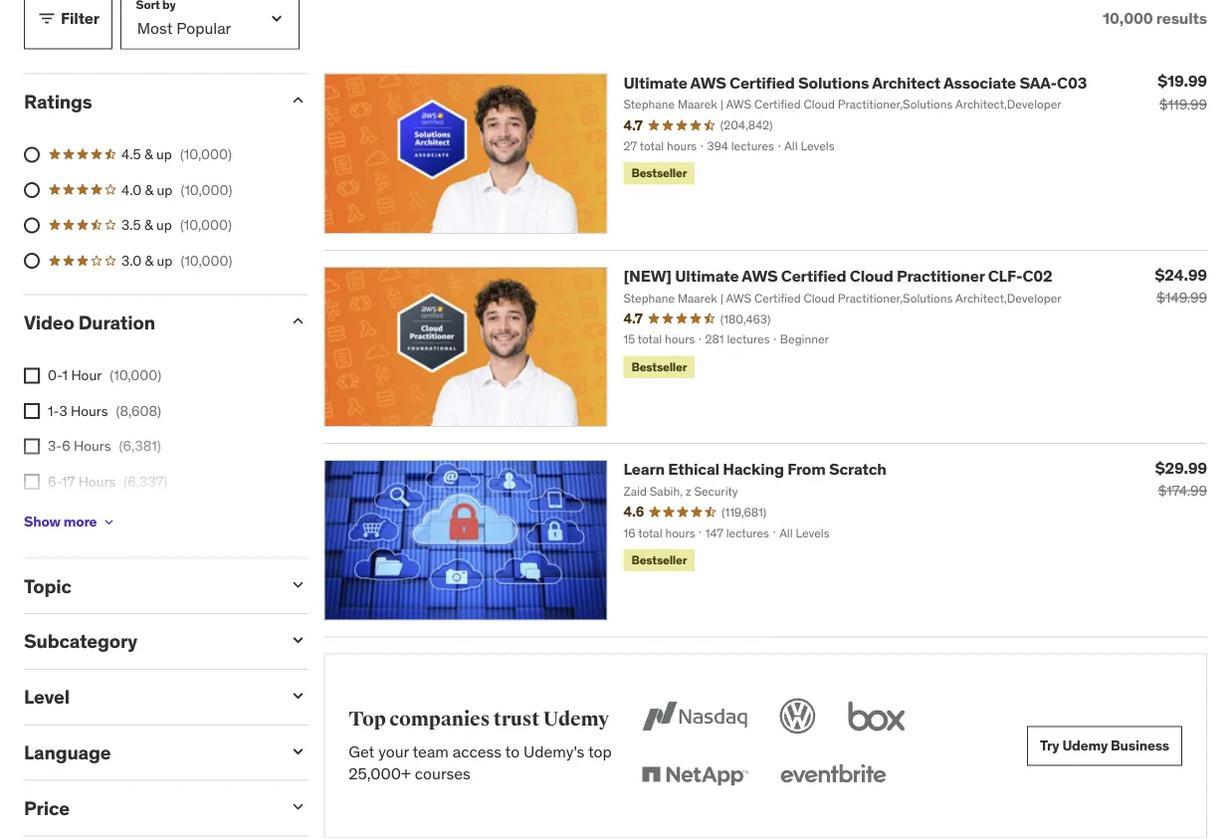 Task type: describe. For each thing, give the bounding box(es) containing it.
associate
[[944, 72, 1016, 93]]

(10,000) for 4.0 & up (10,000)
[[181, 181, 232, 198]]

learn ethical hacking from scratch
[[624, 459, 887, 479]]

[new] ultimate aws certified cloud practitioner clf-c02
[[624, 266, 1053, 286]]

eventbrite image
[[776, 754, 890, 798]]

$119.99
[[1160, 95, 1207, 113]]

$29.99 $174.99
[[1156, 458, 1207, 500]]

[new]
[[624, 266, 672, 286]]

xsmall image for 0-
[[24, 368, 40, 384]]

price button
[[24, 796, 272, 820]]

top companies trust udemy get your team access to udemy's top 25,000+ courses
[[349, 707, 612, 784]]

17
[[62, 473, 75, 490]]

10,000
[[1103, 8, 1153, 28]]

0 vertical spatial ultimate
[[624, 72, 687, 93]]

17+
[[48, 508, 70, 526]]

show
[[24, 513, 60, 531]]

ultimate aws certified solutions architect associate saa-c03 link
[[624, 72, 1087, 93]]

cloud
[[850, 266, 894, 286]]

more
[[63, 513, 97, 531]]

0 vertical spatial certified
[[730, 72, 795, 93]]

17+ hours
[[48, 508, 110, 526]]

1 horizontal spatial aws
[[742, 266, 778, 286]]

[new] ultimate aws certified cloud practitioner clf-c02 link
[[624, 266, 1053, 286]]

get
[[349, 741, 375, 761]]

(6,337)
[[124, 473, 167, 490]]

trust
[[494, 707, 540, 732]]

ratings button
[[24, 89, 272, 113]]

level button
[[24, 685, 272, 709]]

c02
[[1023, 266, 1053, 286]]

small image for topic
[[288, 575, 308, 595]]

25,000+
[[349, 763, 411, 784]]

courses
[[415, 763, 471, 784]]

learn
[[624, 459, 665, 479]]

try
[[1040, 737, 1060, 755]]

3.0 & up (10,000)
[[121, 251, 232, 269]]

video duration button
[[24, 310, 272, 334]]

small image for subcategory
[[288, 630, 308, 650]]

subcategory button
[[24, 629, 272, 653]]

$24.99 $149.99
[[1155, 264, 1207, 306]]

(6,381)
[[119, 437, 161, 455]]

scratch
[[829, 459, 887, 479]]

price
[[24, 796, 70, 820]]

4.0
[[121, 181, 142, 198]]

hours for 3-6 hours
[[74, 437, 111, 455]]

(10,000) for 4.5 & up (10,000)
[[180, 145, 232, 163]]

video duration
[[24, 310, 155, 334]]

companies
[[390, 707, 490, 732]]

up for 3.5 & up
[[156, 216, 172, 234]]

& for 3.5
[[144, 216, 153, 234]]

xsmall image inside show more button
[[101, 514, 117, 530]]

& for 3.0
[[145, 251, 153, 269]]

small image for ratings
[[288, 90, 308, 110]]

filter button
[[24, 0, 112, 49]]

1 vertical spatial certified
[[781, 266, 847, 286]]

learn ethical hacking from scratch link
[[624, 459, 887, 479]]

small image inside filter button
[[37, 8, 57, 28]]

& for 4.5
[[144, 145, 153, 163]]

xsmall image
[[24, 474, 40, 490]]

language
[[24, 740, 111, 764]]

topic button
[[24, 574, 272, 598]]

team
[[413, 741, 449, 761]]

3.5 & up (10,000)
[[121, 216, 232, 234]]

6-17 hours (6,337)
[[48, 473, 167, 490]]

subcategory
[[24, 629, 137, 653]]

saa-
[[1020, 72, 1057, 93]]

to
[[505, 741, 520, 761]]

0-
[[48, 366, 62, 384]]

volkswagen image
[[776, 694, 820, 738]]

3.5
[[121, 216, 141, 234]]

(10,000) for 0-1 hour (10,000)
[[110, 366, 161, 384]]

0-1 hour (10,000)
[[48, 366, 161, 384]]

box image
[[843, 694, 910, 738]]

$19.99 $119.99
[[1158, 71, 1207, 113]]

4.0 & up (10,000)
[[121, 181, 232, 198]]

hour
[[71, 366, 102, 384]]

clf-
[[988, 266, 1023, 286]]



Task type: locate. For each thing, give the bounding box(es) containing it.
1 vertical spatial udemy
[[1063, 737, 1108, 755]]

ultimate aws certified solutions architect associate saa-c03
[[624, 72, 1087, 93]]

(10,000) down 4.5 & up (10,000)
[[181, 181, 232, 198]]

ratings
[[24, 89, 92, 113]]

$174.99
[[1158, 482, 1207, 500]]

(8,608)
[[116, 402, 161, 420]]

show more button
[[24, 502, 117, 542]]

3-
[[48, 437, 62, 455]]

up for 4.0 & up
[[157, 181, 173, 198]]

4.5
[[121, 145, 141, 163]]

$149.99
[[1157, 288, 1207, 306]]

3.0
[[121, 251, 142, 269]]

up right 3.0
[[157, 251, 173, 269]]

udemy's
[[524, 741, 585, 761]]

& right 3.0
[[145, 251, 153, 269]]

(10,000) up 3.0 & up (10,000)
[[180, 216, 232, 234]]

3-6 hours (6,381)
[[48, 437, 161, 455]]

up right 3.5
[[156, 216, 172, 234]]

udemy
[[543, 707, 609, 732], [1063, 737, 1108, 755]]

language button
[[24, 740, 272, 764]]

$29.99
[[1156, 458, 1207, 478]]

hours for 6-17 hours
[[78, 473, 116, 490]]

xsmall image left 1-
[[24, 403, 40, 419]]

small image
[[288, 90, 308, 110], [288, 575, 308, 595], [288, 797, 308, 817]]

3 up from the top
[[156, 216, 172, 234]]

hours
[[71, 402, 108, 420], [74, 437, 111, 455], [78, 473, 116, 490], [73, 508, 110, 526]]

nasdaq image
[[637, 694, 752, 738]]

1 vertical spatial ultimate
[[675, 266, 739, 286]]

netapp image
[[637, 754, 752, 798]]

(10,000) up (8,608)
[[110, 366, 161, 384]]

1-
[[48, 402, 59, 420]]

6
[[62, 437, 70, 455]]

hours for 1-3 hours
[[71, 402, 108, 420]]

hours right 3
[[71, 402, 108, 420]]

10,000 results
[[1103, 8, 1207, 28]]

& right 3.5
[[144, 216, 153, 234]]

up right 4.0
[[157, 181, 173, 198]]

1 up from the top
[[156, 145, 172, 163]]

up right 4.5
[[156, 145, 172, 163]]

small image for video duration
[[288, 311, 308, 331]]

up for 3.0 & up
[[157, 251, 173, 269]]

video
[[24, 310, 74, 334]]

small image for level
[[288, 686, 308, 706]]

top
[[588, 741, 612, 761]]

2 small image from the top
[[288, 575, 308, 595]]

(10,000)
[[180, 145, 232, 163], [181, 181, 232, 198], [180, 216, 232, 234], [181, 251, 232, 269], [110, 366, 161, 384]]

hacking
[[723, 459, 784, 479]]

6-
[[48, 473, 62, 490]]

xsmall image left 3-
[[24, 439, 40, 455]]

1 vertical spatial aws
[[742, 266, 778, 286]]

show more
[[24, 513, 97, 531]]

c03
[[1057, 72, 1087, 93]]

from
[[788, 459, 826, 479]]

certified left 'solutions' in the top of the page
[[730, 72, 795, 93]]

0 vertical spatial small image
[[288, 90, 308, 110]]

small image for language
[[288, 741, 308, 761]]

4 & from the top
[[145, 251, 153, 269]]

xsmall image left 0-
[[24, 368, 40, 384]]

xsmall image for 1-
[[24, 403, 40, 419]]

duration
[[78, 310, 155, 334]]

1 & from the top
[[144, 145, 153, 163]]

1 horizontal spatial udemy
[[1063, 737, 1108, 755]]

0 vertical spatial udemy
[[543, 707, 609, 732]]

1
[[62, 366, 68, 384]]

udemy right try at the bottom
[[1063, 737, 1108, 755]]

top
[[349, 707, 386, 732]]

2 up from the top
[[157, 181, 173, 198]]

hours right 17
[[78, 473, 116, 490]]

2 vertical spatial small image
[[288, 797, 308, 817]]

topic
[[24, 574, 71, 598]]

(10,000) for 3.0 & up (10,000)
[[181, 251, 232, 269]]

practitioner
[[897, 266, 985, 286]]

2 & from the top
[[145, 181, 153, 198]]

(10,000) down 3.5 & up (10,000)
[[181, 251, 232, 269]]

1 vertical spatial small image
[[288, 575, 308, 595]]

10,000 results status
[[1103, 8, 1207, 28]]

ultimate
[[624, 72, 687, 93], [675, 266, 739, 286]]

3
[[59, 402, 67, 420]]

certified left cloud
[[781, 266, 847, 286]]

try udemy business
[[1040, 737, 1170, 755]]

&
[[144, 145, 153, 163], [145, 181, 153, 198], [144, 216, 153, 234], [145, 251, 153, 269]]

try udemy business link
[[1027, 726, 1183, 766]]

(10,000) for 3.5 & up (10,000)
[[180, 216, 232, 234]]

your
[[378, 741, 409, 761]]

0 horizontal spatial udemy
[[543, 707, 609, 732]]

business
[[1111, 737, 1170, 755]]

architect
[[872, 72, 941, 93]]

(10,000) up 4.0 & up (10,000)
[[180, 145, 232, 163]]

aws
[[690, 72, 726, 93], [742, 266, 778, 286]]

xsmall image
[[24, 368, 40, 384], [24, 403, 40, 419], [24, 439, 40, 455], [101, 514, 117, 530]]

& for 4.0
[[145, 181, 153, 198]]

level
[[24, 685, 70, 709]]

up for 4.5 & up
[[156, 145, 172, 163]]

results
[[1157, 8, 1207, 28]]

1-3 hours (8,608)
[[48, 402, 161, 420]]

hours right 17+ in the bottom of the page
[[73, 508, 110, 526]]

1 small image from the top
[[288, 90, 308, 110]]

access
[[453, 741, 502, 761]]

$24.99
[[1155, 264, 1207, 284]]

xsmall image for 3-
[[24, 439, 40, 455]]

xsmall image right more
[[101, 514, 117, 530]]

4 up from the top
[[157, 251, 173, 269]]

& right 4.0
[[145, 181, 153, 198]]

$19.99
[[1158, 71, 1207, 91]]

small image for price
[[288, 797, 308, 817]]

hours right 6
[[74, 437, 111, 455]]

0 vertical spatial aws
[[690, 72, 726, 93]]

filter
[[61, 8, 99, 28]]

small image
[[37, 8, 57, 28], [288, 311, 308, 331], [288, 630, 308, 650], [288, 686, 308, 706], [288, 741, 308, 761]]

udemy up udemy's
[[543, 707, 609, 732]]

udemy inside top companies trust udemy get your team access to udemy's top 25,000+ courses
[[543, 707, 609, 732]]

4.5 & up (10,000)
[[121, 145, 232, 163]]

3 small image from the top
[[288, 797, 308, 817]]

ethical
[[668, 459, 720, 479]]

solutions
[[798, 72, 869, 93]]

3 & from the top
[[144, 216, 153, 234]]

& right 4.5
[[144, 145, 153, 163]]

up
[[156, 145, 172, 163], [157, 181, 173, 198], [156, 216, 172, 234], [157, 251, 173, 269]]

0 horizontal spatial aws
[[690, 72, 726, 93]]

udemy inside try udemy business link
[[1063, 737, 1108, 755]]



Task type: vqa. For each thing, say whether or not it's contained in the screenshot.


